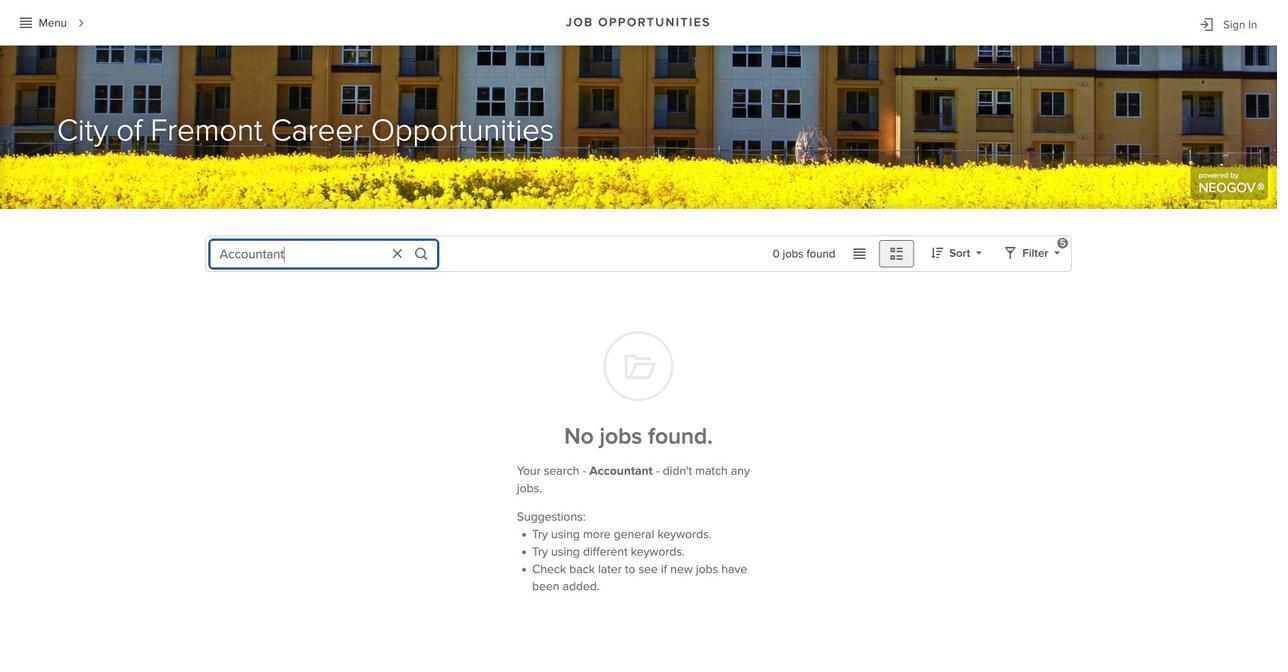 Task type: describe. For each thing, give the bounding box(es) containing it.
chevron right image
[[74, 17, 88, 30]]

caret down image
[[976, 249, 982, 258]]

xs image
[[20, 17, 32, 29]]

header element
[[0, 0, 1277, 45]]



Task type: locate. For each thing, give the bounding box(es) containing it.
caret down image
[[1055, 249, 1060, 258]]

Search by keyword. When autocomplete results are available use up and down arrows to select an item. text field
[[210, 240, 438, 268]]



Task type: vqa. For each thing, say whether or not it's contained in the screenshot.
rightmost CARET DOWN 'Image'
yes



